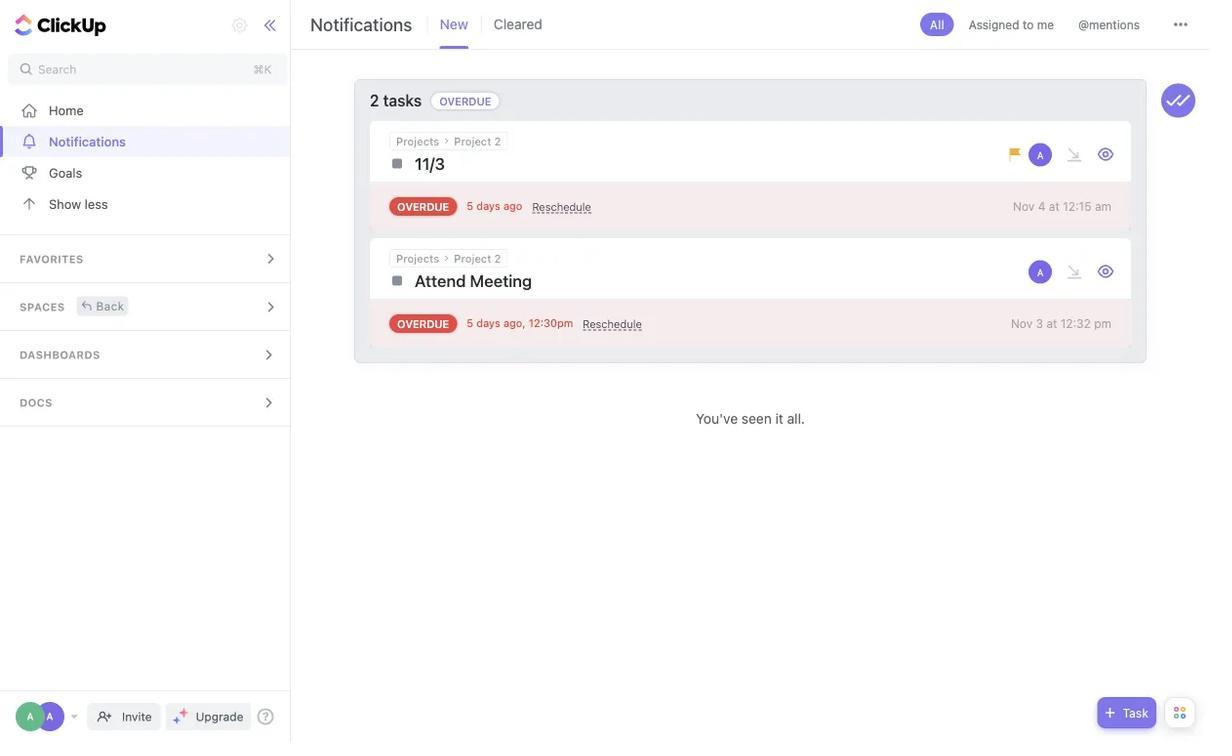 Task type: describe. For each thing, give the bounding box(es) containing it.
it
[[776, 411, 784, 427]]

5 for attend meeting
[[467, 317, 474, 330]]

invite
[[122, 710, 152, 724]]

sidebar navigation
[[0, 0, 295, 742]]

nov 4 at 12:15 am
[[1014, 200, 1112, 213]]

home
[[49, 103, 84, 118]]

all.
[[788, 411, 806, 427]]

project 2 for attend meeting
[[454, 252, 501, 265]]

12:32
[[1061, 317, 1092, 331]]

search
[[38, 62, 76, 76]]

dashboards
[[20, 349, 100, 361]]

11/3 link
[[390, 150, 1004, 177]]

project 2 link for attend meeting
[[454, 252, 501, 265]]

projects link for attend meeting
[[396, 252, 440, 265]]

nov 3 at 12:32 pm
[[1012, 317, 1112, 331]]

2 pm from the left
[[1095, 317, 1112, 331]]

assigned to me
[[969, 18, 1055, 31]]

attend
[[415, 271, 466, 291]]

nov for 11/3
[[1014, 200, 1035, 213]]

,
[[523, 317, 526, 330]]

nov for attend meeting
[[1012, 317, 1033, 331]]

all
[[930, 18, 945, 31]]

notifications link
[[0, 126, 295, 157]]

show less
[[49, 197, 108, 211]]

2 for 11/3
[[495, 135, 501, 147]]

back
[[96, 299, 124, 313]]

upgrade
[[196, 710, 244, 724]]

home link
[[0, 95, 295, 126]]

back link
[[77, 296, 128, 316]]

project 2 link for 11/3
[[454, 135, 501, 147]]

at for attend meeting
[[1047, 317, 1058, 331]]

project for attend meeting
[[454, 252, 492, 265]]

days for 11/3
[[477, 200, 501, 212]]

0 vertical spatial 2
[[370, 91, 379, 110]]

to
[[1023, 18, 1034, 31]]

tasks
[[383, 91, 422, 110]]

new
[[440, 16, 469, 32]]

meeting
[[470, 271, 532, 291]]

less
[[85, 197, 108, 211]]

overdue for 11/3
[[397, 200, 449, 213]]



Task type: locate. For each thing, give the bounding box(es) containing it.
1 vertical spatial ago
[[504, 317, 523, 330]]

1 vertical spatial project 2
[[454, 252, 501, 265]]

12:30
[[529, 317, 557, 330]]

overdue down "attend"
[[397, 317, 449, 330]]

pm right ,
[[557, 317, 573, 330]]

2 project 2 link from the top
[[454, 252, 501, 265]]

nov
[[1014, 200, 1035, 213], [1012, 317, 1033, 331]]

1 vertical spatial notifications
[[49, 134, 126, 149]]

1 horizontal spatial pm
[[1095, 317, 1112, 331]]

0 vertical spatial ago
[[504, 200, 523, 212]]

ago
[[504, 200, 523, 212], [504, 317, 523, 330]]

2 projects from the top
[[396, 252, 440, 265]]

favorites
[[20, 253, 84, 266]]

project 2 up 5 days ago reschedule
[[454, 135, 501, 147]]

project 2 up attend meeting in the left top of the page
[[454, 252, 501, 265]]

project up attend meeting in the left top of the page
[[454, 252, 492, 265]]

overdue
[[440, 95, 492, 107], [397, 200, 449, 213], [397, 317, 449, 330]]

2 projects link from the top
[[396, 252, 440, 265]]

2 up 5 days ago reschedule
[[495, 135, 501, 147]]

5 inside 5 days ago , 12:30 pm reschedule
[[467, 317, 474, 330]]

0 vertical spatial 5
[[467, 200, 474, 212]]

pm inside 5 days ago , 12:30 pm reschedule
[[557, 317, 573, 330]]

0 vertical spatial reschedule
[[533, 201, 592, 213]]

notifications inside sidebar navigation
[[49, 134, 126, 149]]

at right '4'
[[1050, 200, 1060, 213]]

cleared
[[494, 16, 543, 32]]

0 vertical spatial project
[[454, 135, 492, 147]]

docs
[[20, 396, 53, 409]]

1 horizontal spatial notifications
[[311, 14, 413, 35]]

attend meeting
[[415, 271, 532, 291]]

2 project 2 from the top
[[454, 252, 501, 265]]

reschedule inside 5 days ago reschedule
[[533, 201, 592, 213]]

seen
[[742, 411, 772, 427]]

project 2 link up 5 days ago reschedule
[[454, 135, 501, 147]]

notifications
[[311, 14, 413, 35], [49, 134, 126, 149]]

sparkle svg 1 image
[[179, 708, 189, 718]]

2 left tasks
[[370, 91, 379, 110]]

5 up attend meeting in the left top of the page
[[467, 200, 474, 212]]

at
[[1050, 200, 1060, 213], [1047, 317, 1058, 331]]

5 days ago reschedule
[[467, 200, 592, 213]]

11/3
[[415, 154, 445, 173]]

sidebar settings image
[[231, 17, 249, 34]]

5
[[467, 200, 474, 212], [467, 317, 474, 330]]

1 vertical spatial overdue
[[397, 200, 449, 213]]

4
[[1039, 200, 1046, 213]]

0 vertical spatial nov
[[1014, 200, 1035, 213]]

ago up "meeting"
[[504, 200, 523, 212]]

1 vertical spatial project 2 link
[[454, 252, 501, 265]]

0 vertical spatial project 2 link
[[454, 135, 501, 147]]

1 vertical spatial 2
[[495, 135, 501, 147]]

reschedule
[[533, 201, 592, 213], [583, 318, 642, 331]]

@mentions
[[1079, 18, 1141, 31]]

projects link
[[396, 135, 440, 147], [396, 252, 440, 265]]

projects link up "attend"
[[396, 252, 440, 265]]

overdue for attend meeting
[[397, 317, 449, 330]]

you've
[[696, 411, 738, 427]]

1 vertical spatial projects
[[396, 252, 440, 265]]

ago inside 5 days ago , 12:30 pm reschedule
[[504, 317, 523, 330]]

0 horizontal spatial notifications
[[49, 134, 126, 149]]

2 5 from the top
[[467, 317, 474, 330]]

am
[[1096, 200, 1112, 213]]

project 2 link
[[454, 135, 501, 147], [454, 252, 501, 265]]

days inside 5 days ago reschedule
[[477, 200, 501, 212]]

at for 11/3
[[1050, 200, 1060, 213]]

project 2 for 11/3
[[454, 135, 501, 147]]

⌘k
[[253, 62, 272, 76]]

projects up 11/3
[[396, 135, 440, 147]]

you've seen it all.
[[696, 411, 806, 427]]

1 vertical spatial at
[[1047, 317, 1058, 331]]

projects
[[396, 135, 440, 147], [396, 252, 440, 265]]

2
[[370, 91, 379, 110], [495, 135, 501, 147], [495, 252, 501, 265]]

5 down attend meeting in the left top of the page
[[467, 317, 474, 330]]

favorites button
[[0, 235, 295, 282]]

reschedule inside 5 days ago , 12:30 pm reschedule
[[583, 318, 642, 331]]

2 project from the top
[[454, 252, 492, 265]]

3
[[1037, 317, 1044, 331]]

at right 3
[[1047, 317, 1058, 331]]

ago left '12:30'
[[504, 317, 523, 330]]

upgrade link
[[166, 703, 251, 730]]

5 days ago , 12:30 pm reschedule
[[467, 317, 642, 331]]

2 days from the top
[[477, 317, 501, 330]]

me
[[1038, 18, 1055, 31]]

nov left 3
[[1012, 317, 1033, 331]]

5 for 11/3
[[467, 200, 474, 212]]

1 project 2 link from the top
[[454, 135, 501, 147]]

nov left '4'
[[1014, 200, 1035, 213]]

a
[[1038, 150, 1044, 161], [1038, 267, 1044, 278], [27, 711, 34, 722], [46, 711, 53, 722]]

0 vertical spatial at
[[1050, 200, 1060, 213]]

1 project 2 from the top
[[454, 135, 501, 147]]

12:15
[[1064, 200, 1092, 213]]

1 project from the top
[[454, 135, 492, 147]]

1 ago from the top
[[504, 200, 523, 212]]

1 vertical spatial days
[[477, 317, 501, 330]]

sparkle svg 2 image
[[173, 717, 181, 724]]

ago for attend meeting
[[504, 317, 523, 330]]

projects link for 11/3
[[396, 135, 440, 147]]

days
[[477, 200, 501, 212], [477, 317, 501, 330]]

show
[[49, 197, 81, 211]]

1 vertical spatial nov
[[1012, 317, 1033, 331]]

2 tasks
[[370, 91, 422, 110]]

task
[[1123, 706, 1149, 720]]

1 vertical spatial reschedule
[[583, 318, 642, 331]]

days up "meeting"
[[477, 200, 501, 212]]

projects up "attend"
[[396, 252, 440, 265]]

project for 11/3
[[454, 135, 492, 147]]

projects for 11/3
[[396, 135, 440, 147]]

1 vertical spatial project
[[454, 252, 492, 265]]

2 for attend meeting
[[495, 252, 501, 265]]

ago for 11/3
[[504, 200, 523, 212]]

project
[[454, 135, 492, 147], [454, 252, 492, 265]]

1 pm from the left
[[557, 317, 573, 330]]

1 days from the top
[[477, 200, 501, 212]]

2 vertical spatial overdue
[[397, 317, 449, 330]]

overdue right tasks
[[440, 95, 492, 107]]

pm
[[557, 317, 573, 330], [1095, 317, 1112, 331]]

ago inside 5 days ago reschedule
[[504, 200, 523, 212]]

0 horizontal spatial pm
[[557, 317, 573, 330]]

pm right 12:32
[[1095, 317, 1112, 331]]

0 vertical spatial overdue
[[440, 95, 492, 107]]

project up 5 days ago reschedule
[[454, 135, 492, 147]]

days inside 5 days ago , 12:30 pm reschedule
[[477, 317, 501, 330]]

overdue down 11/3
[[397, 200, 449, 213]]

days left ,
[[477, 317, 501, 330]]

0 vertical spatial projects
[[396, 135, 440, 147]]

2 vertical spatial 2
[[495, 252, 501, 265]]

notifications down the home
[[49, 134, 126, 149]]

1 vertical spatial projects link
[[396, 252, 440, 265]]

0 vertical spatial project 2
[[454, 135, 501, 147]]

goals link
[[0, 157, 295, 188]]

5 inside 5 days ago reschedule
[[467, 200, 474, 212]]

0 vertical spatial projects link
[[396, 135, 440, 147]]

1 projects from the top
[[396, 135, 440, 147]]

1 projects link from the top
[[396, 135, 440, 147]]

0 vertical spatial days
[[477, 200, 501, 212]]

projects link up 11/3
[[396, 135, 440, 147]]

1 5 from the top
[[467, 200, 474, 212]]

projects for attend meeting
[[396, 252, 440, 265]]

project 2 link up attend meeting in the left top of the page
[[454, 252, 501, 265]]

0 vertical spatial notifications
[[311, 14, 413, 35]]

notifications up 2 tasks
[[311, 14, 413, 35]]

days for attend meeting
[[477, 317, 501, 330]]

1 vertical spatial 5
[[467, 317, 474, 330]]

assigned
[[969, 18, 1020, 31]]

2 ago from the top
[[504, 317, 523, 330]]

2 up "meeting"
[[495, 252, 501, 265]]

goals
[[49, 166, 82, 180]]

spaces
[[20, 301, 65, 313]]

project 2
[[454, 135, 501, 147], [454, 252, 501, 265]]

attend meeting link
[[390, 268, 1027, 294]]



Task type: vqa. For each thing, say whether or not it's contained in the screenshot.
Nov 3 at 12:32 pm
yes



